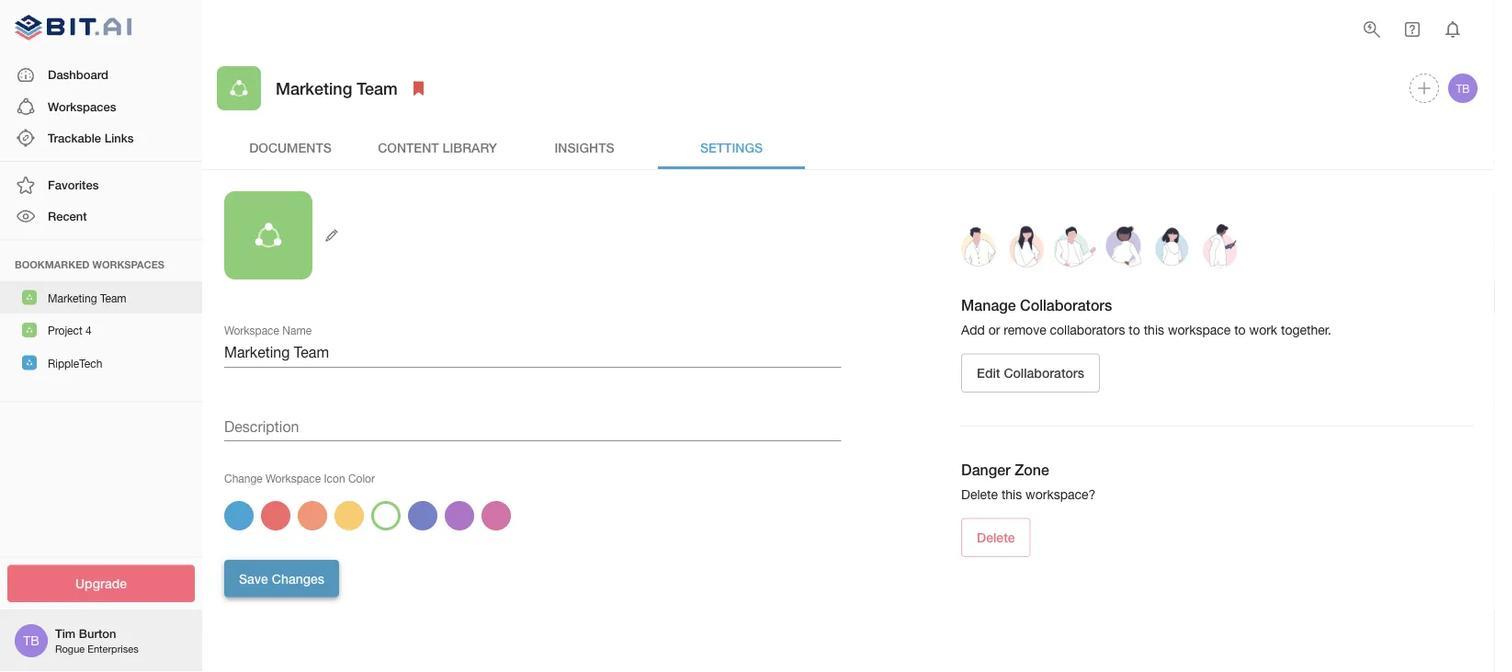 Task type: describe. For each thing, give the bounding box(es) containing it.
collaborators for manage
[[1021, 297, 1113, 314]]

documents link
[[217, 125, 364, 169]]

name
[[283, 324, 312, 337]]

project 4 button
[[0, 314, 202, 346]]

0 horizontal spatial tb
[[23, 633, 39, 648]]

marketing team inside marketing team button
[[48, 292, 126, 304]]

upgrade button
[[7, 565, 195, 602]]

workspaces
[[48, 99, 116, 113]]

team inside button
[[100, 292, 126, 304]]

collaborators
[[1050, 322, 1126, 337]]

edit collaborators button
[[962, 354, 1101, 393]]

project
[[48, 324, 83, 337]]

rippletech button
[[0, 346, 202, 379]]

burton
[[79, 626, 116, 641]]

bookmarked
[[15, 258, 90, 270]]

danger zone delete this workspace?
[[962, 461, 1096, 502]]

this inside danger zone delete this workspace?
[[1002, 487, 1023, 502]]

or
[[989, 322, 1001, 337]]

tb button
[[1446, 71, 1481, 106]]

favorites button
[[0, 169, 202, 201]]

this inside manage collaborators add or remove collaborators to this workspace to work together.
[[1144, 322, 1165, 337]]

4
[[86, 324, 92, 337]]

tim burton rogue enterprises
[[55, 626, 139, 655]]

change
[[224, 472, 263, 485]]

rippletech
[[48, 357, 102, 370]]

delete button
[[962, 518, 1031, 557]]

danger
[[962, 461, 1011, 479]]

edit collaborators
[[977, 366, 1085, 381]]

changes
[[272, 571, 325, 586]]

remove
[[1004, 322, 1047, 337]]

links
[[105, 131, 134, 145]]

manage collaborators add or remove collaborators to this workspace to work together.
[[962, 297, 1332, 337]]

trackable links button
[[0, 122, 202, 154]]

workspaces button
[[0, 91, 202, 122]]

0 vertical spatial marketing team
[[276, 78, 398, 98]]

tb inside tb button
[[1457, 82, 1471, 95]]



Task type: locate. For each thing, give the bounding box(es) containing it.
enterprises
[[88, 643, 139, 655]]

workspace left icon
[[266, 472, 321, 485]]

delete inside button
[[977, 530, 1016, 545]]

library
[[443, 140, 497, 155]]

to left work
[[1235, 322, 1246, 337]]

to
[[1129, 322, 1141, 337], [1235, 322, 1246, 337]]

edit
[[977, 366, 1001, 381]]

zone
[[1015, 461, 1050, 479]]

upgrade
[[75, 576, 127, 591]]

workspace?
[[1026, 487, 1096, 502]]

1 vertical spatial team
[[100, 292, 126, 304]]

team
[[357, 78, 398, 98], [100, 292, 126, 304]]

tb
[[1457, 82, 1471, 95], [23, 633, 39, 648]]

insights link
[[511, 125, 658, 169]]

1 vertical spatial workspace
[[266, 472, 321, 485]]

settings link
[[658, 125, 805, 169]]

1 vertical spatial marketing team
[[48, 292, 126, 304]]

collaborators inside manage collaborators add or remove collaborators to this workspace to work together.
[[1021, 297, 1113, 314]]

1 horizontal spatial tb
[[1457, 82, 1471, 95]]

0 vertical spatial tb
[[1457, 82, 1471, 95]]

1 vertical spatial delete
[[977, 530, 1016, 545]]

add
[[962, 322, 985, 337]]

remove bookmark image
[[408, 77, 430, 99]]

delete
[[962, 487, 998, 502], [977, 530, 1016, 545]]

collaborators inside button
[[1004, 366, 1085, 381]]

change workspace icon color
[[224, 472, 375, 485]]

content library
[[378, 140, 497, 155]]

dashboard button
[[0, 59, 202, 91]]

1 horizontal spatial to
[[1235, 322, 1246, 337]]

this down the zone
[[1002, 487, 1023, 502]]

project 4
[[48, 324, 92, 337]]

marketing
[[276, 78, 352, 98], [48, 292, 97, 304]]

workspace
[[1168, 322, 1231, 337]]

Workspace Name text field
[[224, 338, 842, 368]]

1 vertical spatial collaborators
[[1004, 366, 1085, 381]]

manage
[[962, 297, 1017, 314]]

save changes
[[239, 571, 325, 586]]

0 horizontal spatial marketing
[[48, 292, 97, 304]]

0 vertical spatial collaborators
[[1021, 297, 1113, 314]]

0 horizontal spatial to
[[1129, 322, 1141, 337]]

Workspace Description text field
[[224, 412, 842, 441]]

0 vertical spatial marketing
[[276, 78, 352, 98]]

1 vertical spatial marketing
[[48, 292, 97, 304]]

icon
[[324, 472, 345, 485]]

1 to from the left
[[1129, 322, 1141, 337]]

0 vertical spatial team
[[357, 78, 398, 98]]

marketing team up the 'documents'
[[276, 78, 398, 98]]

1 horizontal spatial this
[[1144, 322, 1165, 337]]

to right collaborators
[[1129, 322, 1141, 337]]

marketing team up 4
[[48, 292, 126, 304]]

marketing up project 4
[[48, 292, 97, 304]]

collaborators up collaborators
[[1021, 297, 1113, 314]]

0 vertical spatial this
[[1144, 322, 1165, 337]]

team up project 4 button on the left of the page
[[100, 292, 126, 304]]

marketing team button
[[0, 281, 202, 314]]

tab list containing documents
[[217, 125, 1481, 169]]

workspace left name
[[224, 324, 279, 337]]

color
[[348, 472, 375, 485]]

collaborators down the remove
[[1004, 366, 1085, 381]]

dashboard
[[48, 68, 108, 82]]

bookmarked workspaces
[[15, 258, 165, 270]]

save
[[239, 571, 268, 586]]

marketing team
[[276, 78, 398, 98], [48, 292, 126, 304]]

0 horizontal spatial marketing team
[[48, 292, 126, 304]]

2 to from the left
[[1235, 322, 1246, 337]]

marketing inside button
[[48, 292, 97, 304]]

save changes button
[[224, 560, 339, 597]]

rogue
[[55, 643, 85, 655]]

team left the remove bookmark icon
[[357, 78, 398, 98]]

workspaces
[[92, 258, 165, 270]]

tim
[[55, 626, 76, 641]]

1 horizontal spatial marketing
[[276, 78, 352, 98]]

1 vertical spatial tb
[[23, 633, 39, 648]]

trackable links
[[48, 131, 134, 145]]

content
[[378, 140, 439, 155]]

settings
[[700, 140, 763, 155]]

this
[[1144, 322, 1165, 337], [1002, 487, 1023, 502]]

recent
[[48, 209, 87, 223]]

together.
[[1282, 322, 1332, 337]]

this left workspace at the right
[[1144, 322, 1165, 337]]

content library link
[[364, 125, 511, 169]]

trackable
[[48, 131, 101, 145]]

documents
[[249, 140, 332, 155]]

0 vertical spatial delete
[[962, 487, 998, 502]]

0 vertical spatial workspace
[[224, 324, 279, 337]]

collaborators for edit
[[1004, 366, 1085, 381]]

delete down the danger
[[962, 487, 998, 502]]

delete down danger zone delete this workspace?
[[977, 530, 1016, 545]]

favorites
[[48, 178, 99, 192]]

insights
[[555, 140, 615, 155]]

tab list
[[217, 125, 1481, 169]]

1 horizontal spatial marketing team
[[276, 78, 398, 98]]

collaborators
[[1021, 297, 1113, 314], [1004, 366, 1085, 381]]

recent button
[[0, 201, 202, 232]]

workspace
[[224, 324, 279, 337], [266, 472, 321, 485]]

1 vertical spatial this
[[1002, 487, 1023, 502]]

marketing up the 'documents'
[[276, 78, 352, 98]]

0 horizontal spatial team
[[100, 292, 126, 304]]

1 horizontal spatial team
[[357, 78, 398, 98]]

work
[[1250, 322, 1278, 337]]

workspace name
[[224, 324, 312, 337]]

delete inside danger zone delete this workspace?
[[962, 487, 998, 502]]

0 horizontal spatial this
[[1002, 487, 1023, 502]]



Task type: vqa. For each thing, say whether or not it's contained in the screenshot.
"Documents"
yes



